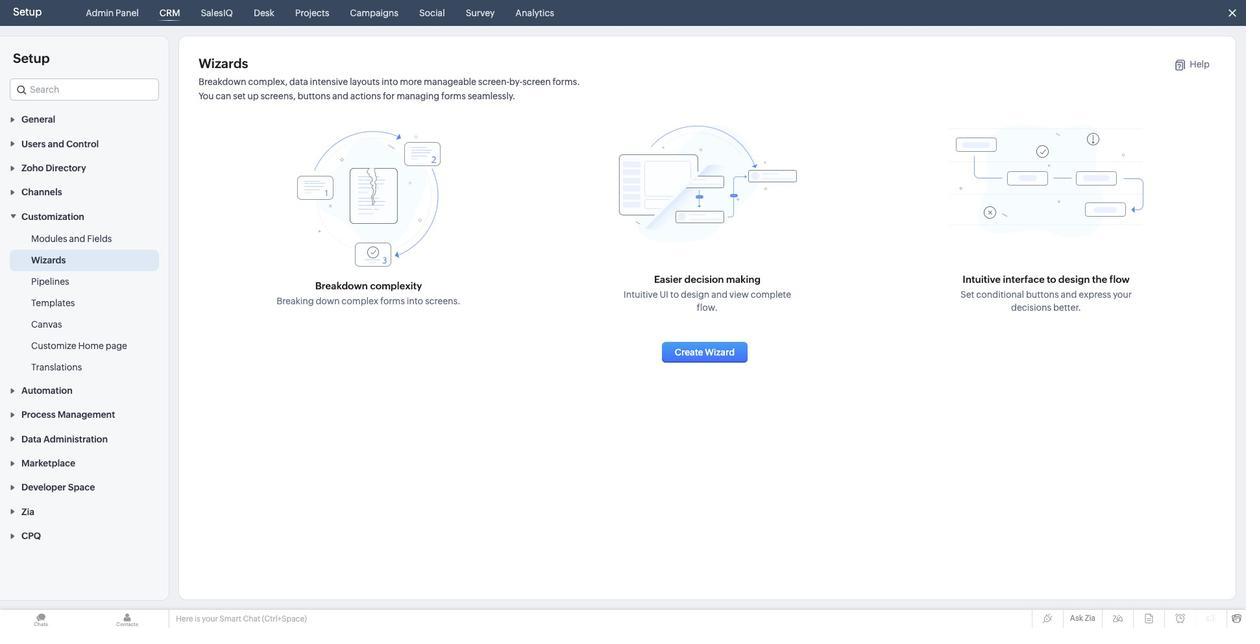 Task type: locate. For each thing, give the bounding box(es) containing it.
salesiq
[[201, 8, 233, 18]]

campaigns link
[[345, 0, 404, 26]]

zia
[[1085, 614, 1096, 623]]

is
[[195, 615, 200, 624]]

ask
[[1070, 614, 1083, 623]]

survey link
[[461, 0, 500, 26]]

crm
[[160, 8, 180, 18]]

survey
[[466, 8, 495, 18]]

desk link
[[248, 0, 280, 26]]

(ctrl+space)
[[262, 615, 307, 624]]

analytics
[[516, 8, 554, 18]]

social link
[[414, 0, 450, 26]]

admin panel link
[[81, 0, 144, 26]]

chat
[[243, 615, 260, 624]]

crm link
[[154, 0, 185, 26]]

setup
[[13, 6, 42, 18]]

panel
[[116, 8, 139, 18]]



Task type: describe. For each thing, give the bounding box(es) containing it.
ask zia
[[1070, 614, 1096, 623]]

analytics link
[[510, 0, 559, 26]]

chats image
[[0, 610, 82, 628]]

projects link
[[290, 0, 334, 26]]

campaigns
[[350, 8, 398, 18]]

admin panel
[[86, 8, 139, 18]]

smart
[[220, 615, 241, 624]]

projects
[[295, 8, 329, 18]]

desk
[[254, 8, 274, 18]]

admin
[[86, 8, 114, 18]]

here is your smart chat (ctrl+space)
[[176, 615, 307, 624]]

social
[[419, 8, 445, 18]]

salesiq link
[[196, 0, 238, 26]]

your
[[202, 615, 218, 624]]

here
[[176, 615, 193, 624]]

contacts image
[[86, 610, 168, 628]]



